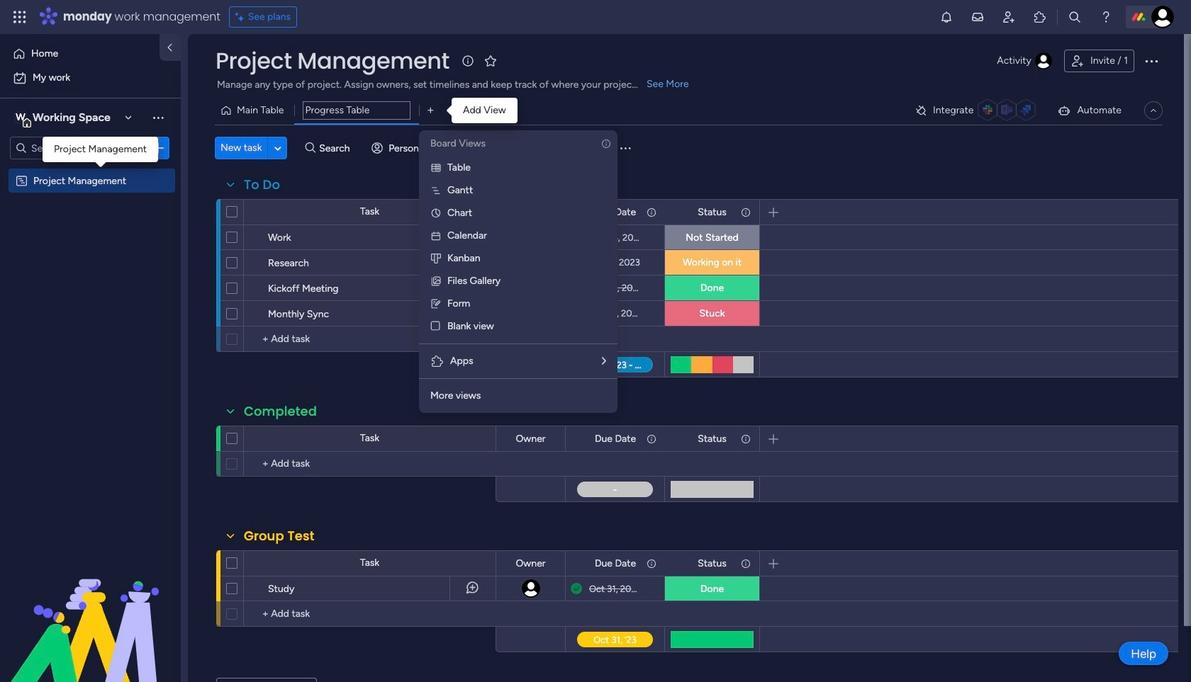 Task type: locate. For each thing, give the bounding box(es) containing it.
0 vertical spatial column information image
[[646, 434, 657, 445]]

select product image
[[13, 10, 27, 24]]

list box
[[0, 166, 181, 384]]

notifications image
[[939, 10, 954, 24]]

options image
[[1143, 52, 1160, 69], [151, 141, 165, 155], [197, 219, 208, 255], [197, 245, 208, 280], [197, 271, 208, 306], [197, 296, 208, 331], [197, 571, 208, 607]]

1 column information image from the top
[[646, 434, 657, 445]]

2 vertical spatial option
[[0, 168, 181, 171]]

+ Add task text field
[[251, 331, 489, 348], [251, 606, 489, 623]]

column information image
[[646, 434, 657, 445], [646, 558, 657, 570]]

None field
[[212, 46, 453, 76], [303, 101, 411, 120], [240, 176, 284, 194], [591, 205, 640, 220], [694, 205, 730, 220], [240, 403, 321, 421], [512, 431, 549, 447], [591, 431, 640, 447], [694, 431, 730, 447], [240, 528, 318, 546], [512, 556, 549, 572], [591, 556, 640, 572], [694, 556, 730, 572], [212, 46, 453, 76], [303, 101, 411, 120], [240, 176, 284, 194], [591, 205, 640, 220], [694, 205, 730, 220], [240, 403, 321, 421], [512, 431, 549, 447], [591, 431, 640, 447], [694, 431, 730, 447], [240, 528, 318, 546], [512, 556, 549, 572], [591, 556, 640, 572], [694, 556, 730, 572]]

1 + add task text field from the top
[[251, 331, 489, 348]]

apps image
[[430, 355, 445, 369]]

v2 done deadline image
[[571, 582, 582, 596]]

0 vertical spatial option
[[9, 43, 151, 65]]

option
[[9, 43, 151, 65], [9, 67, 172, 89], [0, 168, 181, 171]]

list arrow image
[[602, 357, 606, 367]]

board activity image
[[1035, 52, 1052, 69]]

column information image
[[646, 207, 657, 218], [740, 207, 752, 218], [740, 434, 752, 445], [740, 558, 752, 570]]

workspace image
[[13, 110, 28, 126]]

+ Add task text field
[[251, 456, 489, 473]]

0 vertical spatial + add task text field
[[251, 331, 489, 348]]

lottie animation image
[[0, 540, 181, 683]]

add to favorites image
[[483, 54, 498, 68]]

add view image
[[428, 105, 434, 116]]

Search field
[[316, 138, 358, 158]]

1 vertical spatial + add task text field
[[251, 606, 489, 623]]

1 vertical spatial column information image
[[646, 558, 657, 570]]



Task type: vqa. For each thing, say whether or not it's contained in the screenshot.
the top day
no



Task type: describe. For each thing, give the bounding box(es) containing it.
show board description image
[[459, 54, 476, 68]]

update feed image
[[971, 10, 985, 24]]

monday marketplace image
[[1033, 10, 1047, 24]]

lottie animation element
[[0, 540, 181, 683]]

Search in workspace field
[[30, 140, 118, 156]]

bob builder image
[[1151, 6, 1174, 28]]

2 column information image from the top
[[646, 558, 657, 570]]

invite members image
[[1002, 10, 1016, 24]]

angle down image
[[274, 143, 281, 154]]

workspace options image
[[151, 110, 165, 125]]

search everything image
[[1068, 10, 1082, 24]]

1 vertical spatial option
[[9, 67, 172, 89]]

collapse board header image
[[1148, 105, 1159, 116]]

workspace selection element
[[13, 109, 113, 128]]

help image
[[1099, 10, 1113, 24]]

2 + add task text field from the top
[[251, 606, 489, 623]]

v2 search image
[[305, 140, 316, 156]]

menu image
[[618, 141, 632, 155]]

arrow down image
[[482, 140, 499, 157]]

see plans image
[[235, 9, 248, 25]]



